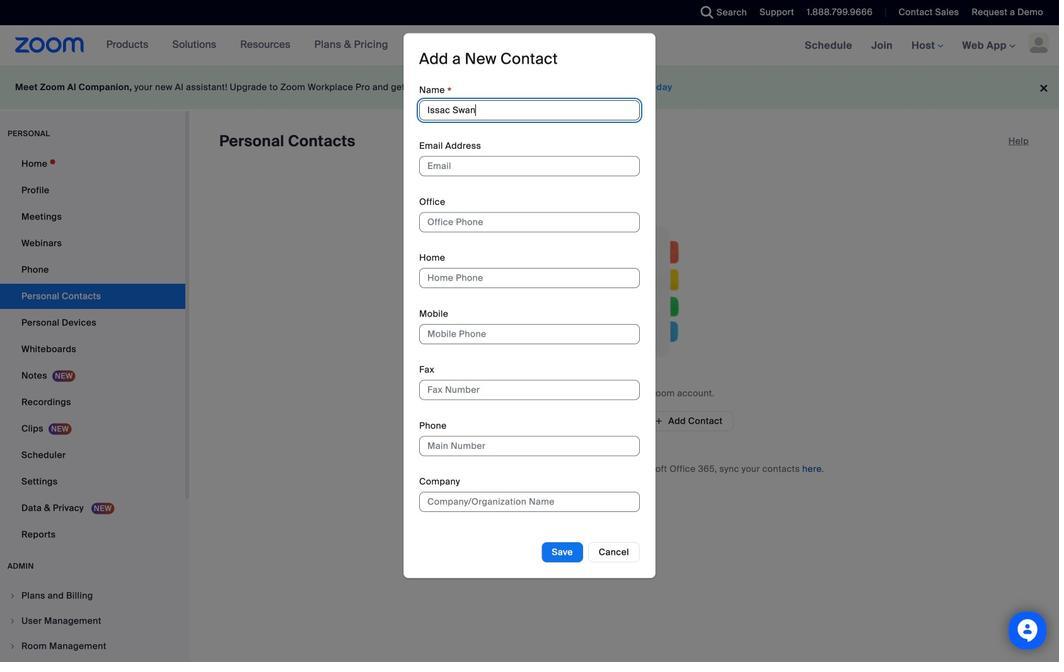Task type: locate. For each thing, give the bounding box(es) containing it.
banner
[[0, 25, 1060, 67]]

meetings navigation
[[796, 25, 1060, 67]]

dialog
[[404, 33, 656, 578]]

admin menu menu
[[0, 584, 185, 662]]

personal menu menu
[[0, 151, 185, 549]]

product information navigation
[[97, 25, 398, 66]]

Home Phone text field
[[419, 268, 640, 288]]

Email text field
[[419, 156, 640, 176]]

footer
[[0, 66, 1060, 109]]



Task type: vqa. For each thing, say whether or not it's contained in the screenshot.
dialog
yes



Task type: describe. For each thing, give the bounding box(es) containing it.
Company/Organization Name text field
[[419, 492, 640, 512]]

Fax Number text field
[[419, 380, 640, 400]]

Main Number text field
[[419, 436, 640, 456]]

First and Last Name text field
[[419, 100, 640, 120]]

add image
[[655, 416, 664, 427]]

Office Phone text field
[[419, 212, 640, 232]]

Mobile Phone text field
[[419, 324, 640, 344]]



